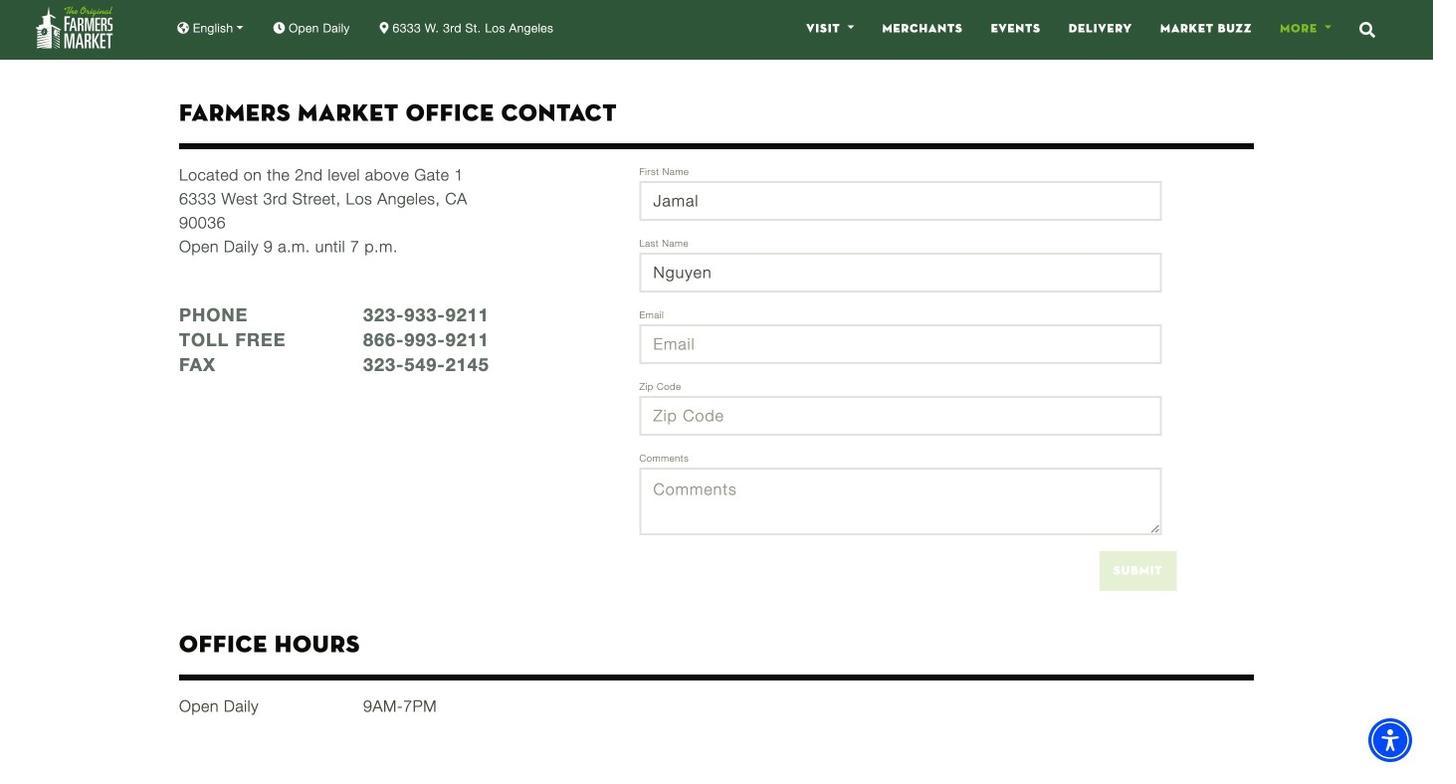 Task type: locate. For each thing, give the bounding box(es) containing it.
globe americas image
[[177, 22, 189, 34]]

First Name text field
[[640, 181, 1162, 221]]

map marker alt image
[[380, 22, 389, 34]]

heading
[[179, 60, 1254, 127]]



Task type: describe. For each thing, give the bounding box(es) containing it.
Last Name text field
[[640, 253, 1162, 293]]

Comments text field
[[640, 468, 1162, 536]]

Email email field
[[640, 325, 1162, 364]]

fmla home header logo clocktower image
[[36, 6, 113, 48]]

search image
[[1360, 22, 1376, 38]]

Zip Code text field
[[640, 396, 1162, 436]]

clock image
[[273, 22, 285, 34]]



